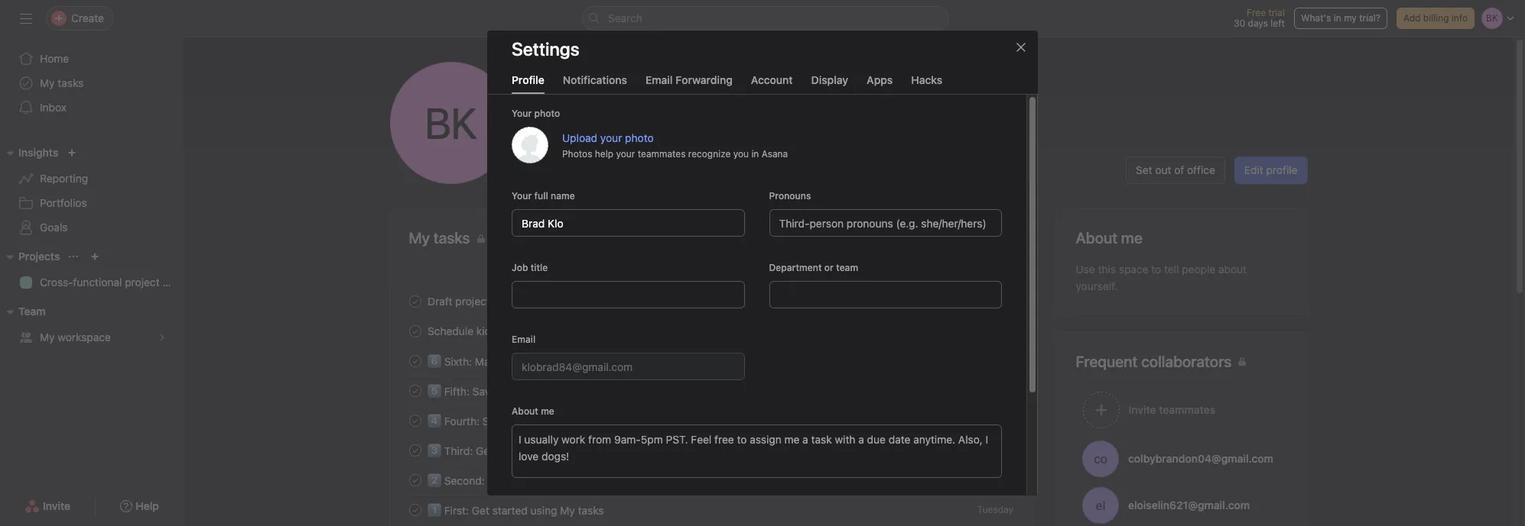 Task type: describe. For each thing, give the bounding box(es) containing it.
cross-functional project plan
[[40, 276, 183, 289]]

completed checkbox for 4️⃣
[[406, 412, 424, 430]]

space
[[1119, 263, 1148, 276]]

goals link
[[9, 216, 174, 240]]

yourself.
[[1076, 280, 1118, 293]]

completed image for 3️⃣
[[406, 442, 424, 460]]

department or team
[[769, 262, 858, 274]]

view all tasks
[[948, 233, 1006, 244]]

close image
[[1015, 41, 1027, 54]]

save
[[472, 385, 496, 398]]

add
[[1403, 12, 1421, 24]]

by
[[523, 385, 535, 398]]

global element
[[0, 37, 184, 129]]

my for my workspace
[[40, 331, 55, 344]]

on
[[507, 415, 519, 428]]

insights
[[18, 146, 58, 159]]

completed image for 4️⃣
[[406, 412, 424, 430]]

completed image for 6️⃣
[[406, 352, 424, 371]]

notifications
[[563, 73, 627, 86]]

home link
[[9, 47, 174, 71]]

upload your photo button
[[562, 131, 654, 144]]

edit profile button
[[1234, 157, 1307, 184]]

view
[[948, 233, 968, 244]]

find
[[487, 475, 508, 488]]

top
[[522, 415, 538, 428]]

0 horizontal spatial of
[[541, 415, 551, 428]]

my tasks
[[409, 229, 470, 247]]

projects button
[[0, 248, 60, 266]]

completed checkbox for 6️⃣
[[406, 352, 424, 371]]

30
[[1234, 18, 1245, 29]]

4️⃣
[[427, 415, 441, 428]]

what's in my trial? button
[[1294, 8, 1387, 29]]

0 horizontal spatial photo
[[534, 108, 560, 119]]

completed image for 5️⃣
[[406, 382, 424, 400]]

upload your photo photos help your teammates recognize you in asana
[[562, 131, 788, 159]]

search list box
[[582, 6, 949, 31]]

email for email
[[512, 334, 535, 346]]

frequent collaborators
[[1076, 353, 1232, 371]]

search button
[[582, 6, 949, 31]]

my tasks
[[40, 76, 84, 89]]

apps button
[[867, 73, 893, 94]]

schedule
[[427, 325, 473, 338]]

what's in my trial?
[[1301, 12, 1380, 24]]

0 horizontal spatial asana
[[617, 385, 647, 398]]

el
[[1095, 499, 1105, 513]]

cross-functional project plan link
[[9, 271, 183, 295]]

people
[[1182, 263, 1215, 276]]

completed image for 1️⃣
[[406, 501, 424, 520]]

colbybrandon04@gmail.com
[[1128, 452, 1273, 465]]

upload new photo image
[[512, 127, 548, 164]]

cross-
[[40, 276, 73, 289]]

left
[[1271, 18, 1285, 29]]

inbox
[[40, 101, 67, 114]]

that's
[[563, 475, 591, 488]]

the
[[511, 475, 527, 488]]

about me
[[512, 406, 554, 418]]

sections
[[571, 445, 613, 458]]

2️⃣ second: find the layout that's right for you
[[427, 475, 654, 488]]

get for organized
[[475, 445, 493, 458]]

using
[[530, 505, 557, 518]]

job
[[512, 262, 528, 274]]

team
[[18, 305, 46, 318]]

this
[[1098, 263, 1116, 276]]

view all tasks button
[[941, 228, 1013, 249]]

completed checkbox for 5️⃣
[[406, 382, 424, 400]]

fourth:
[[444, 415, 479, 428]]

tuesday button for right
[[977, 475, 1013, 486]]

projects
[[18, 250, 60, 263]]

my workspace link
[[9, 326, 174, 350]]

completed checkbox for 3️⃣
[[406, 442, 424, 460]]

info
[[1452, 12, 1468, 24]]

co
[[1093, 452, 1107, 466]]

eloiselin621@gmail.com
[[1128, 499, 1250, 512]]

2 tuesday button from the top
[[977, 445, 1013, 457]]

your for your photo
[[512, 190, 532, 202]]

title
[[531, 262, 548, 274]]

recognize
[[688, 148, 731, 159]]

asana inside upload your photo photos help your teammates recognize you in asana
[[762, 148, 788, 159]]

1️⃣ first: get started using my tasks
[[427, 505, 604, 518]]

Third-person pronouns (e.g. she/her/hers) text field
[[769, 210, 1002, 237]]

2 vertical spatial tasks
[[578, 505, 604, 518]]

email for email forwarding
[[646, 73, 673, 86]]

fifth:
[[444, 385, 469, 398]]

tuesday for right
[[977, 475, 1013, 486]]

profile button
[[512, 73, 544, 94]]

completed checkbox for draft
[[406, 293, 424, 311]]

second:
[[444, 475, 484, 488]]

trial?
[[1359, 12, 1380, 24]]

0 horizontal spatial time
[[499, 385, 520, 398]]

account button
[[751, 73, 793, 94]]

oct 18 – 20
[[963, 296, 1013, 307]]

bk
[[425, 98, 477, 148]]

set
[[1136, 164, 1152, 177]]

free trial 30 days left
[[1234, 7, 1285, 29]]

you for for
[[636, 475, 654, 488]]

in inside upload your photo photos help your teammates recognize you in asana
[[751, 148, 759, 159]]

completed checkbox for 2️⃣
[[406, 472, 424, 490]]

about me
[[1076, 229, 1142, 247]]

team
[[836, 262, 858, 274]]

tuesday button for tasks
[[977, 505, 1013, 516]]

kickoff
[[476, 325, 509, 338]]

draft
[[427, 295, 452, 308]]

functional
[[73, 276, 122, 289]]

you for recognize
[[733, 148, 749, 159]]

teammates
[[638, 148, 686, 159]]

invite
[[43, 500, 70, 513]]

reporting link
[[9, 167, 174, 191]]

18
[[981, 296, 991, 307]]

job title
[[512, 262, 548, 274]]

or
[[824, 262, 834, 274]]

insights button
[[0, 144, 58, 162]]



Task type: vqa. For each thing, say whether or not it's contained in the screenshot.
incoming
yes



Task type: locate. For each thing, give the bounding box(es) containing it.
1 horizontal spatial of
[[1174, 164, 1184, 177]]

about
[[512, 406, 538, 418]]

1 your from the top
[[512, 108, 532, 119]]

edit profile
[[1244, 164, 1298, 177]]

work right make
[[504, 356, 528, 369]]

teams element
[[0, 298, 184, 353]]

completed image left 5️⃣
[[406, 382, 424, 400]]

layout
[[530, 475, 560, 488]]

local
[[596, 132, 619, 145]]

apps
[[867, 73, 893, 86]]

sixth:
[[444, 356, 472, 369]]

completed image left 2️⃣
[[406, 472, 424, 490]]

email
[[646, 73, 673, 86], [512, 334, 535, 346]]

completed checkbox left 4️⃣
[[406, 412, 424, 430]]

tasks inside global 'element'
[[58, 76, 84, 89]]

1 completed image from the top
[[406, 352, 424, 371]]

first:
[[444, 505, 469, 518]]

2 vertical spatial in
[[605, 385, 614, 398]]

completed image
[[406, 293, 424, 311], [406, 322, 424, 341], [406, 382, 424, 400], [406, 442, 424, 460], [406, 501, 424, 520]]

1 vertical spatial your
[[616, 148, 635, 159]]

0 vertical spatial completed image
[[406, 352, 424, 371]]

about
[[1218, 263, 1247, 276]]

3 tuesday button from the top
[[977, 475, 1013, 486]]

my up inbox
[[40, 76, 55, 89]]

1 horizontal spatial photo
[[625, 131, 654, 144]]

Completed checkbox
[[406, 293, 424, 311], [406, 352, 424, 371], [406, 382, 424, 400], [406, 472, 424, 490], [406, 501, 424, 520]]

2 completed image from the top
[[406, 322, 424, 341]]

your right 'help'
[[616, 148, 635, 159]]

trial
[[1268, 7, 1285, 18]]

2 completed checkbox from the top
[[406, 352, 424, 371]]

completed image for 2️⃣
[[406, 472, 424, 490]]

invite button
[[15, 493, 80, 521]]

profile
[[512, 73, 544, 86]]

0 vertical spatial project
[[125, 276, 160, 289]]

plan
[[162, 276, 183, 289]]

profile
[[1266, 164, 1298, 177]]

hacks button
[[911, 73, 942, 94]]

3 completed image from the top
[[406, 382, 424, 400]]

completed checkbox left draft
[[406, 293, 424, 311]]

upload
[[562, 131, 597, 144]]

office
[[1187, 164, 1215, 177]]

2 horizontal spatial tasks
[[983, 233, 1006, 244]]

1 vertical spatial photo
[[625, 131, 654, 144]]

get right first:
[[471, 505, 489, 518]]

1 vertical spatial asana
[[617, 385, 647, 398]]

tasks down that's
[[578, 505, 604, 518]]

completed checkbox for schedule
[[406, 322, 424, 341]]

right
[[594, 475, 617, 488]]

add billing info
[[1403, 12, 1468, 24]]

3 completed checkbox from the top
[[406, 382, 424, 400]]

incoming
[[554, 415, 599, 428]]

completed image left 3️⃣
[[406, 442, 424, 460]]

1 horizontal spatial time
[[622, 132, 643, 145]]

5 completed checkbox from the top
[[406, 501, 424, 520]]

your up 'help'
[[600, 131, 622, 144]]

completed image left draft
[[406, 293, 424, 311]]

out
[[1155, 164, 1171, 177]]

0 vertical spatial asana
[[762, 148, 788, 159]]

name
[[551, 190, 575, 202]]

0 horizontal spatial you
[[636, 475, 654, 488]]

schedule kickoff meeting
[[427, 325, 552, 338]]

search
[[608, 11, 642, 24]]

1 completed checkbox from the top
[[406, 293, 424, 311]]

your full name
[[512, 190, 575, 202]]

4 tuesday button from the top
[[977, 505, 1013, 516]]

2 vertical spatial completed checkbox
[[406, 442, 424, 460]]

add billing info button
[[1397, 8, 1475, 29]]

billing
[[1423, 12, 1449, 24]]

tuesday
[[977, 415, 1013, 427], [977, 445, 1013, 457], [977, 475, 1013, 486], [977, 505, 1013, 516]]

0 vertical spatial email
[[646, 73, 673, 86]]

completed checkbox left 2️⃣
[[406, 472, 424, 490]]

get for started
[[471, 505, 489, 518]]

what's
[[1301, 12, 1331, 24]]

tell
[[1164, 263, 1179, 276]]

1 vertical spatial your
[[512, 190, 532, 202]]

1 horizontal spatial asana
[[762, 148, 788, 159]]

4 completed image from the top
[[406, 442, 424, 460]]

1 vertical spatial work
[[602, 415, 626, 428]]

completed image left 6️⃣
[[406, 352, 424, 371]]

2 your from the top
[[512, 190, 532, 202]]

of inside set out of office button
[[1174, 164, 1184, 177]]

email inside button
[[646, 73, 673, 86]]

email forwarding button
[[646, 73, 733, 94]]

1 completed image from the top
[[406, 293, 424, 311]]

completed image for schedule
[[406, 322, 424, 341]]

2 completed checkbox from the top
[[406, 412, 424, 430]]

completed image
[[406, 352, 424, 371], [406, 412, 424, 430], [406, 472, 424, 490]]

my
[[1344, 12, 1357, 24]]

0 horizontal spatial in
[[605, 385, 614, 398]]

2 tuesday from the top
[[977, 445, 1013, 457]]

get right third:
[[475, 445, 493, 458]]

1 vertical spatial tasks
[[983, 233, 1006, 244]]

3 completed image from the top
[[406, 472, 424, 490]]

hacks
[[911, 73, 942, 86]]

0 vertical spatial work
[[504, 356, 528, 369]]

6️⃣
[[427, 356, 441, 369]]

inbox link
[[9, 96, 174, 120]]

your photo
[[512, 108, 560, 119]]

you inside upload your photo photos help your teammates recognize you in asana
[[733, 148, 749, 159]]

make
[[474, 356, 501, 369]]

0 vertical spatial in
[[1334, 12, 1341, 24]]

tasks down home
[[58, 76, 84, 89]]

for
[[619, 475, 633, 488]]

completed image left 4️⃣
[[406, 412, 424, 430]]

use this space to tell people about yourself.
[[1076, 263, 1247, 293]]

5 completed image from the top
[[406, 501, 424, 520]]

1 vertical spatial get
[[471, 505, 489, 518]]

email up 6️⃣ sixth: make work manageable
[[512, 334, 535, 346]]

goals
[[40, 221, 68, 234]]

1 tuesday button from the top
[[977, 415, 1013, 427]]

tuesday for incoming
[[977, 415, 1013, 427]]

0 vertical spatial you
[[733, 148, 749, 159]]

your down 'profile' button
[[512, 108, 532, 119]]

full
[[534, 190, 548, 202]]

11:28am local time
[[552, 132, 643, 145]]

0 vertical spatial your
[[512, 108, 532, 119]]

asana up pronouns
[[762, 148, 788, 159]]

project left brief
[[455, 295, 490, 308]]

4️⃣ fourth: stay on top of incoming work
[[427, 415, 626, 428]]

1 vertical spatial email
[[512, 334, 535, 346]]

1 vertical spatial time
[[499, 385, 520, 398]]

0 vertical spatial get
[[475, 445, 493, 458]]

me
[[541, 406, 554, 418]]

tasks inside button
[[983, 233, 1006, 244]]

tasks right the all
[[983, 233, 1006, 244]]

time left by
[[499, 385, 520, 398]]

portfolios link
[[9, 191, 174, 216]]

1 horizontal spatial tasks
[[578, 505, 604, 518]]

4 completed checkbox from the top
[[406, 472, 424, 490]]

oct
[[963, 296, 978, 307]]

completed checkbox for 1️⃣
[[406, 501, 424, 520]]

your
[[600, 131, 622, 144], [616, 148, 635, 159]]

email forwarding
[[646, 73, 733, 86]]

completed image left schedule
[[406, 322, 424, 341]]

–
[[994, 296, 999, 307]]

1 vertical spatial completed image
[[406, 412, 424, 430]]

3️⃣
[[427, 445, 441, 458]]

completed image for draft
[[406, 293, 424, 311]]

0 horizontal spatial email
[[512, 334, 535, 346]]

completed checkbox left schedule
[[406, 322, 424, 341]]

display
[[811, 73, 848, 86]]

1 completed checkbox from the top
[[406, 322, 424, 341]]

0 vertical spatial time
[[622, 132, 643, 145]]

your left full
[[512, 190, 532, 202]]

with
[[548, 445, 568, 458]]

tuesday for tasks
[[977, 505, 1013, 516]]

0 horizontal spatial project
[[125, 276, 160, 289]]

get
[[475, 445, 493, 458], [471, 505, 489, 518]]

I usually work from 9am-5pm PST. Feel free to assign me a task with a due date anytime. Also, I love dogs! text field
[[512, 425, 1002, 479]]

settings
[[512, 38, 579, 60]]

time right local
[[622, 132, 643, 145]]

2 vertical spatial my
[[560, 505, 575, 518]]

in right collaborating
[[605, 385, 614, 398]]

1 vertical spatial my
[[40, 331, 55, 344]]

1 horizontal spatial in
[[751, 148, 759, 159]]

1 horizontal spatial email
[[646, 73, 673, 86]]

brad klo
[[537, 96, 625, 125]]

my down team
[[40, 331, 55, 344]]

my workspace
[[40, 331, 111, 344]]

1 vertical spatial in
[[751, 148, 759, 159]]

0 horizontal spatial work
[[504, 356, 528, 369]]

0 vertical spatial completed checkbox
[[406, 322, 424, 341]]

my inside global 'element'
[[40, 76, 55, 89]]

2 horizontal spatial in
[[1334, 12, 1341, 24]]

department
[[769, 262, 822, 274]]

None text field
[[512, 210, 745, 237], [512, 281, 745, 309], [512, 353, 745, 381], [512, 210, 745, 237], [512, 281, 745, 309], [512, 353, 745, 381]]

3 tuesday from the top
[[977, 475, 1013, 486]]

tuesday button
[[977, 415, 1013, 427], [977, 445, 1013, 457], [977, 475, 1013, 486], [977, 505, 1013, 516]]

5️⃣
[[427, 385, 441, 398]]

None text field
[[769, 281, 1002, 309]]

free
[[1247, 7, 1266, 18]]

use
[[1076, 263, 1095, 276]]

in right recognize
[[751, 148, 759, 159]]

set out of office button
[[1126, 157, 1225, 184]]

3 completed checkbox from the top
[[406, 442, 424, 460]]

of right "top"
[[541, 415, 551, 428]]

4 tuesday from the top
[[977, 505, 1013, 516]]

completed checkbox left 3️⃣
[[406, 442, 424, 460]]

photo down 'profile' button
[[534, 108, 560, 119]]

in left my
[[1334, 12, 1341, 24]]

my for my tasks
[[40, 76, 55, 89]]

Completed checkbox
[[406, 322, 424, 341], [406, 412, 424, 430], [406, 442, 424, 460]]

my inside teams element
[[40, 331, 55, 344]]

photo inside upload your photo photos help your teammates recognize you in asana
[[625, 131, 654, 144]]

photo up teammates
[[625, 131, 654, 144]]

2 completed image from the top
[[406, 412, 424, 430]]

0 vertical spatial photo
[[534, 108, 560, 119]]

1 vertical spatial completed checkbox
[[406, 412, 424, 430]]

0 vertical spatial of
[[1174, 164, 1184, 177]]

you right for
[[636, 475, 654, 488]]

1 horizontal spatial you
[[733, 148, 749, 159]]

0 vertical spatial my
[[40, 76, 55, 89]]

project left 'plan'
[[125, 276, 160, 289]]

tasks
[[58, 76, 84, 89], [983, 233, 1006, 244], [578, 505, 604, 518]]

completed image left the "1️⃣"
[[406, 501, 424, 520]]

1 vertical spatial of
[[541, 415, 551, 428]]

11:28am
[[552, 132, 593, 145]]

projects element
[[0, 243, 184, 298]]

workspace
[[58, 331, 111, 344]]

1 horizontal spatial project
[[455, 295, 490, 308]]

1 vertical spatial you
[[636, 475, 654, 488]]

help
[[595, 148, 613, 159]]

2 vertical spatial completed image
[[406, 472, 424, 490]]

1 horizontal spatial work
[[602, 415, 626, 428]]

my tasks link
[[9, 71, 174, 96]]

photos
[[562, 148, 592, 159]]

completed checkbox left the "1️⃣"
[[406, 501, 424, 520]]

insights element
[[0, 139, 184, 243]]

in inside button
[[1334, 12, 1341, 24]]

stay
[[482, 415, 504, 428]]

1 vertical spatial project
[[455, 295, 490, 308]]

asana right collaborating
[[617, 385, 647, 398]]

you right recognize
[[733, 148, 749, 159]]

portfolios
[[40, 197, 87, 210]]

completed checkbox left 5️⃣
[[406, 382, 424, 400]]

1 tuesday from the top
[[977, 415, 1013, 427]]

email left forwarding
[[646, 73, 673, 86]]

your
[[512, 108, 532, 119], [512, 190, 532, 202]]

your for settings
[[512, 108, 532, 119]]

completed checkbox left 6️⃣
[[406, 352, 424, 371]]

work
[[504, 356, 528, 369], [602, 415, 626, 428]]

work up sections
[[602, 415, 626, 428]]

hide sidebar image
[[20, 12, 32, 24]]

0 vertical spatial your
[[600, 131, 622, 144]]

team button
[[0, 303, 46, 321]]

photo
[[534, 108, 560, 119], [625, 131, 654, 144]]

of right 'out' at the top of the page
[[1174, 164, 1184, 177]]

my right using
[[560, 505, 575, 518]]

0 horizontal spatial tasks
[[58, 76, 84, 89]]

to
[[1151, 263, 1161, 276]]

tuesday button for incoming
[[977, 415, 1013, 427]]

display button
[[811, 73, 848, 94]]

0 vertical spatial tasks
[[58, 76, 84, 89]]



